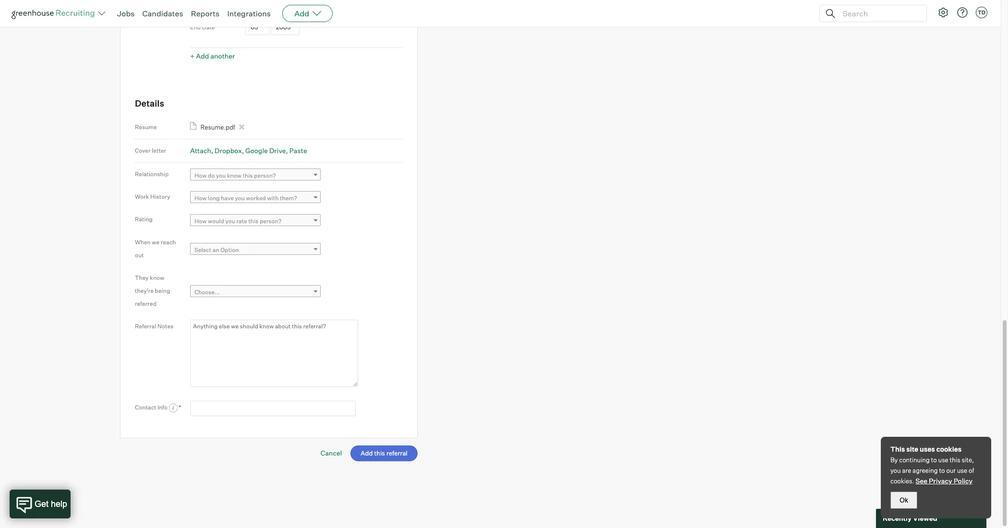 Task type: locate. For each thing, give the bounding box(es) containing it.
referral notes
[[135, 323, 174, 330]]

this
[[243, 172, 253, 179], [249, 218, 259, 225], [951, 456, 961, 464]]

of
[[970, 467, 975, 475]]

1 vertical spatial know
[[150, 274, 164, 281]]

attach
[[190, 147, 211, 155]]

rate
[[237, 218, 247, 225]]

0 horizontal spatial add
[[196, 52, 209, 60]]

policy
[[954, 477, 973, 485]]

end
[[190, 24, 201, 31]]

add right mm text field
[[295, 9, 309, 18]]

reports link
[[191, 9, 220, 18]]

0 vertical spatial add
[[295, 9, 309, 18]]

td
[[979, 9, 986, 16]]

how do you know this person? link
[[190, 169, 321, 183]]

referred
[[135, 300, 157, 307]]

to
[[932, 456, 938, 464], [940, 467, 946, 475]]

with
[[267, 195, 279, 202]]

they know they're being referred
[[135, 274, 170, 307]]

you right have
[[235, 195, 245, 202]]

2 vertical spatial this
[[951, 456, 961, 464]]

1 horizontal spatial add
[[295, 9, 309, 18]]

how for how do you know this person?
[[195, 172, 207, 179]]

add inside education element
[[196, 52, 209, 60]]

you inside how long have you worked with them? link
[[235, 195, 245, 202]]

how left do
[[195, 172, 207, 179]]

MM text field
[[245, 20, 270, 35]]

how for how would you rate this person?
[[195, 218, 207, 225]]

you inside how would you rate this person? link
[[226, 218, 235, 225]]

being
[[155, 287, 170, 294]]

another
[[211, 52, 235, 60]]

1 vertical spatial add
[[196, 52, 209, 60]]

0 vertical spatial use
[[939, 456, 949, 464]]

3 how from the top
[[195, 218, 207, 225]]

*
[[179, 404, 181, 411]]

date right start
[[205, 2, 218, 9]]

education element
[[190, 0, 403, 63]]

candidates link
[[142, 9, 183, 18]]

person?
[[254, 172, 276, 179], [260, 218, 282, 225]]

uses
[[921, 445, 936, 454]]

jobs link
[[117, 9, 135, 18]]

this for use
[[951, 456, 961, 464]]

yyyy text field right mm text box
[[271, 20, 300, 35]]

None text field
[[190, 401, 356, 417]]

this site uses cookies
[[891, 445, 962, 454]]

1 yyyy text field from the top
[[271, 0, 300, 14]]

history
[[150, 193, 170, 200]]

0 horizontal spatial to
[[932, 456, 938, 464]]

0 vertical spatial how
[[195, 172, 207, 179]]

None file field
[[12, 480, 133, 491], [0, 492, 122, 503], [12, 480, 133, 491], [0, 492, 122, 503]]

1 vertical spatial this
[[249, 218, 259, 225]]

start
[[190, 2, 204, 9]]

how for how long have you worked with them?
[[195, 195, 207, 202]]

integrations link
[[227, 9, 271, 18]]

know up being
[[150, 274, 164, 281]]

attach dropbox google drive paste
[[190, 147, 307, 155]]

add
[[295, 9, 309, 18], [196, 52, 209, 60]]

you
[[216, 172, 226, 179], [235, 195, 245, 202], [226, 218, 235, 225], [891, 467, 902, 475]]

this inside by continuing to use this site, you are agreeing to our use of cookies.
[[951, 456, 961, 464]]

know inside they know they're being referred
[[150, 274, 164, 281]]

add button
[[283, 5, 333, 22]]

0 vertical spatial yyyy text field
[[271, 0, 300, 14]]

1 how from the top
[[195, 172, 207, 179]]

to left our
[[940, 467, 946, 475]]

MM text field
[[245, 0, 270, 14]]

add inside popup button
[[295, 9, 309, 18]]

greenhouse recruiting image
[[12, 8, 98, 19]]

know right do
[[227, 172, 242, 179]]

would
[[208, 218, 224, 225]]

2 how from the top
[[195, 195, 207, 202]]

Referral Notes text field
[[190, 320, 358, 387]]

date for end date
[[202, 24, 215, 31]]

use down cookies
[[939, 456, 949, 464]]

cookies
[[937, 445, 962, 454]]

select
[[195, 247, 212, 254]]

you right do
[[216, 172, 226, 179]]

to down 'uses'
[[932, 456, 938, 464]]

start date
[[190, 2, 218, 9]]

person? up the 'with'
[[254, 172, 276, 179]]

1 vertical spatial use
[[958, 467, 968, 475]]

how long have you worked with them? link
[[190, 191, 321, 205]]

how left would
[[195, 218, 207, 225]]

worked
[[246, 195, 266, 202]]

0 vertical spatial know
[[227, 172, 242, 179]]

yyyy text field right mm text field
[[271, 0, 300, 14]]

0 vertical spatial person?
[[254, 172, 276, 179]]

add right + on the left top of page
[[196, 52, 209, 60]]

long
[[208, 195, 220, 202]]

reports
[[191, 9, 220, 18]]

1 vertical spatial how
[[195, 195, 207, 202]]

paste link
[[290, 147, 307, 155]]

2 yyyy text field from the top
[[271, 20, 300, 35]]

this up how long have you worked with them?
[[243, 172, 253, 179]]

2 vertical spatial how
[[195, 218, 207, 225]]

this up our
[[951, 456, 961, 464]]

1 vertical spatial yyyy text field
[[271, 20, 300, 35]]

select an option link
[[190, 243, 321, 257]]

YYYY text field
[[271, 0, 300, 14], [271, 20, 300, 35]]

end date
[[190, 24, 215, 31]]

how
[[195, 172, 207, 179], [195, 195, 207, 202], [195, 218, 207, 225]]

td button
[[977, 7, 988, 18]]

details
[[135, 98, 164, 109]]

cookies.
[[891, 478, 915, 485]]

viewed
[[914, 515, 938, 523]]

use left the of
[[958, 467, 968, 475]]

you left 'rate'
[[226, 218, 235, 225]]

1 horizontal spatial to
[[940, 467, 946, 475]]

1 vertical spatial person?
[[260, 218, 282, 225]]

you inside how do you know this person? link
[[216, 172, 226, 179]]

1 vertical spatial to
[[940, 467, 946, 475]]

info
[[158, 404, 168, 411]]

resume
[[135, 123, 157, 131]]

you down by
[[891, 467, 902, 475]]

know
[[227, 172, 242, 179], [150, 274, 164, 281]]

referral
[[135, 323, 156, 330]]

letter
[[152, 147, 166, 154]]

date right end
[[202, 24, 215, 31]]

1 vertical spatial date
[[202, 24, 215, 31]]

our
[[947, 467, 957, 475]]

0 vertical spatial date
[[205, 2, 218, 9]]

person? down the 'with'
[[260, 218, 282, 225]]

them?
[[280, 195, 297, 202]]

0 vertical spatial this
[[243, 172, 253, 179]]

+ add another link
[[190, 52, 235, 60]]

None submit
[[351, 446, 418, 462]]

dropbox link
[[215, 147, 244, 155]]

how left long
[[195, 195, 207, 202]]

this right 'rate'
[[249, 218, 259, 225]]

cover
[[135, 147, 151, 154]]

ok
[[900, 497, 909, 504]]

use
[[939, 456, 949, 464], [958, 467, 968, 475]]

+ add another
[[190, 52, 235, 60]]

work history
[[135, 193, 170, 200]]

0 horizontal spatial know
[[150, 274, 164, 281]]



Task type: vqa. For each thing, say whether or not it's contained in the screenshot.
'Testy' link
no



Task type: describe. For each thing, give the bounding box(es) containing it.
when we reach out
[[135, 239, 176, 259]]

ok button
[[891, 492, 918, 509]]

contact info
[[135, 404, 169, 411]]

cover letter
[[135, 147, 166, 154]]

are
[[903, 467, 912, 475]]

see
[[916, 477, 928, 485]]

notes
[[158, 323, 174, 330]]

privacy
[[930, 477, 953, 485]]

how long have you worked with them?
[[195, 195, 297, 202]]

they
[[135, 274, 149, 281]]

person? for how would you rate this person?
[[260, 218, 282, 225]]

integrations
[[227, 9, 271, 18]]

reach
[[161, 239, 176, 246]]

choose... link
[[190, 285, 321, 299]]

continuing
[[900, 456, 930, 464]]

paste
[[290, 147, 307, 155]]

jobs
[[117, 9, 135, 18]]

have
[[221, 195, 234, 202]]

resume.pdf
[[201, 123, 235, 131]]

recently viewed
[[884, 515, 938, 523]]

this for know
[[243, 172, 253, 179]]

attach link
[[190, 147, 213, 155]]

yyyy text field for start date
[[271, 0, 300, 14]]

0 vertical spatial to
[[932, 456, 938, 464]]

they're
[[135, 287, 154, 294]]

how do you know this person?
[[195, 172, 276, 179]]

+
[[190, 52, 195, 60]]

google drive link
[[246, 147, 288, 155]]

we
[[152, 239, 160, 246]]

how would you rate this person? link
[[190, 214, 321, 228]]

contact
[[135, 404, 156, 411]]

agreeing
[[913, 467, 939, 475]]

this for rate
[[249, 218, 259, 225]]

work
[[135, 193, 149, 200]]

candidates
[[142, 9, 183, 18]]

out
[[135, 252, 144, 259]]

Search text field
[[841, 6, 919, 20]]

site,
[[963, 456, 975, 464]]

dropbox
[[215, 147, 242, 155]]

person? for how do you know this person?
[[254, 172, 276, 179]]

when
[[135, 239, 151, 246]]

1 horizontal spatial know
[[227, 172, 242, 179]]

relationship
[[135, 171, 169, 178]]

0 horizontal spatial use
[[939, 456, 949, 464]]

date for start date
[[205, 2, 218, 9]]

td button
[[975, 5, 990, 20]]

how would you rate this person?
[[195, 218, 282, 225]]

option
[[221, 247, 239, 254]]

yyyy text field for end date
[[271, 20, 300, 35]]

drive
[[269, 147, 286, 155]]

cancel
[[321, 449, 342, 457]]

an
[[213, 247, 219, 254]]

cancel link
[[321, 449, 342, 457]]

rating
[[135, 216, 153, 223]]

site
[[907, 445, 919, 454]]

configure image
[[938, 7, 950, 18]]

google
[[246, 147, 268, 155]]

this
[[891, 445, 906, 454]]

see privacy policy link
[[916, 477, 973, 485]]

recently
[[884, 515, 912, 523]]

by
[[891, 456, 899, 464]]

by continuing to use this site, you are agreeing to our use of cookies.
[[891, 456, 975, 485]]

choose...
[[195, 289, 220, 296]]

see privacy policy
[[916, 477, 973, 485]]

select an option
[[195, 247, 239, 254]]

do
[[208, 172, 215, 179]]

1 horizontal spatial use
[[958, 467, 968, 475]]

you inside by continuing to use this site, you are agreeing to our use of cookies.
[[891, 467, 902, 475]]



